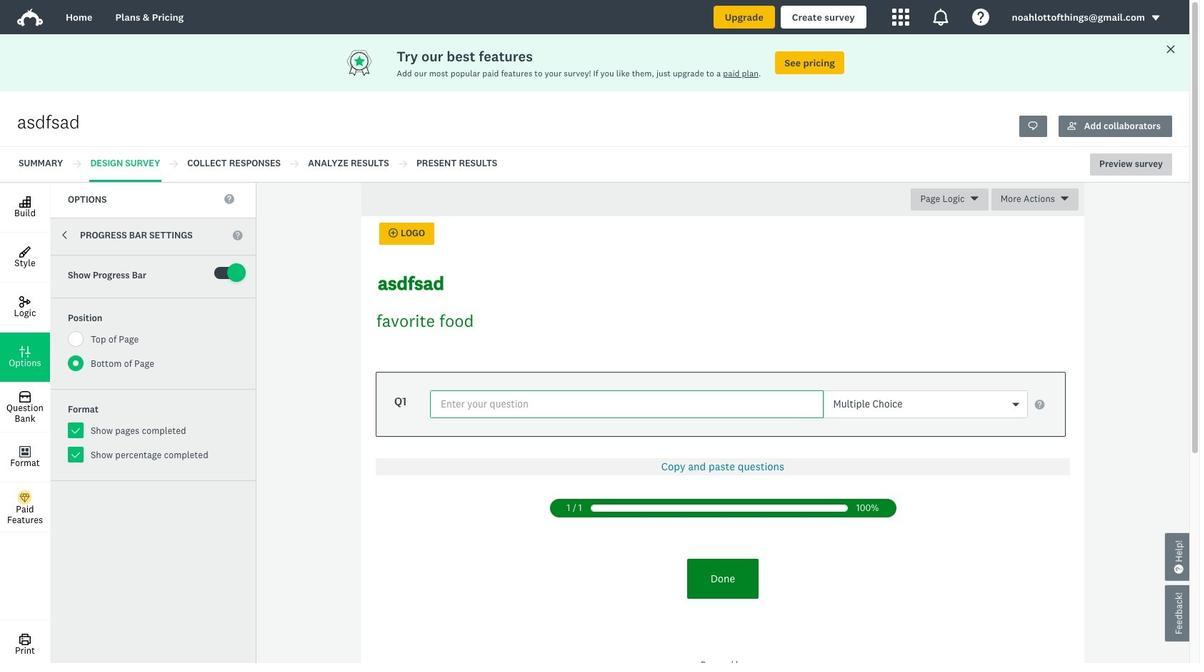 Task type: locate. For each thing, give the bounding box(es) containing it.
1 products icon image from the left
[[892, 9, 909, 26]]

products icon image
[[892, 9, 909, 26], [932, 9, 949, 26]]

help icon image
[[972, 9, 989, 26]]

surveymonkey logo image
[[17, 9, 43, 27]]

0 horizontal spatial products icon image
[[892, 9, 909, 26]]

1 horizontal spatial products icon image
[[932, 9, 949, 26]]

rewards image
[[345, 49, 397, 77]]



Task type: describe. For each thing, give the bounding box(es) containing it.
dropdown arrow image
[[1151, 13, 1161, 23]]

2 products icon image from the left
[[932, 9, 949, 26]]



Task type: vqa. For each thing, say whether or not it's contained in the screenshot.
TrustedSite helps keep you safe from identity theft, credit card fraud, spyware, spam, viruses and online scams IMAGE
no



